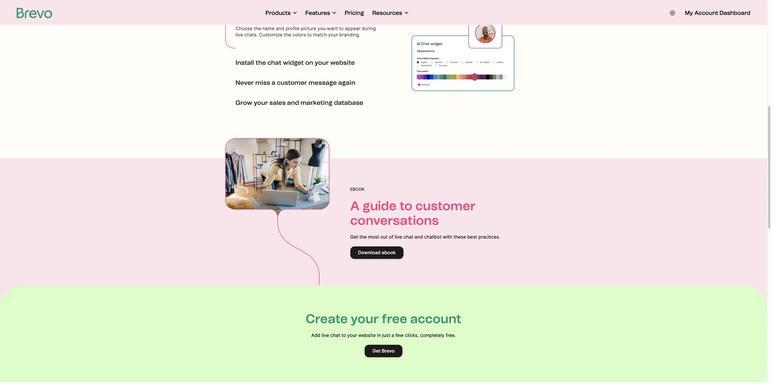 Task type: vqa. For each thing, say whether or not it's contained in the screenshot.
bottom widget
yes



Task type: locate. For each thing, give the bounding box(es) containing it.
and inside choose the name and profile picture you want to appear during live chats. customize the colors to match your branding.
[[276, 26, 284, 31]]

customer inside a guide to customer conversations
[[416, 199, 476, 214]]

during
[[362, 26, 376, 31]]

1 vertical spatial live
[[395, 235, 402, 240]]

website left in
[[359, 333, 376, 339]]

1 horizontal spatial customer
[[416, 199, 476, 214]]

live right of
[[395, 235, 402, 240]]

0 vertical spatial and
[[276, 26, 284, 31]]

1 horizontal spatial live
[[322, 333, 329, 339]]

download ebook button
[[350, 247, 404, 259]]

0 horizontal spatial website
[[330, 59, 355, 66]]

customize down name at the left top of page
[[259, 32, 283, 38]]

0 vertical spatial widget
[[324, 11, 351, 21]]

0 horizontal spatial get
[[350, 235, 358, 240]]

live
[[236, 32, 243, 38], [395, 235, 402, 240], [322, 333, 329, 339]]

choose the name and profile picture you want to appear during live chats. customize the colors to match your branding.
[[236, 26, 376, 38]]

get inside button
[[373, 349, 381, 354]]

picture
[[301, 26, 316, 31]]

these
[[454, 235, 466, 240]]

a right 'miss'
[[272, 79, 276, 86]]

1 vertical spatial customize
[[259, 32, 283, 38]]

chat down create on the left bottom of the page
[[331, 333, 340, 339]]

the right install
[[256, 59, 266, 66]]

1 horizontal spatial and
[[287, 99, 299, 107]]

your
[[282, 11, 301, 21], [328, 32, 338, 38], [315, 59, 329, 66], [254, 99, 268, 107], [351, 312, 379, 327], [347, 333, 357, 339]]

1 vertical spatial get
[[373, 349, 381, 354]]

grow
[[236, 99, 252, 107]]

chat up 'miss'
[[268, 59, 282, 66]]

you
[[318, 26, 326, 31]]

to inside a guide to customer conversations
[[400, 199, 413, 214]]

0 horizontal spatial widget
[[283, 59, 304, 66]]

website
[[330, 59, 355, 66], [359, 333, 376, 339]]

0 vertical spatial a
[[272, 79, 276, 86]]

1 vertical spatial customer
[[416, 199, 476, 214]]

add
[[311, 333, 320, 339]]

your inside 'button'
[[254, 99, 268, 107]]

the down profile
[[284, 32, 291, 38]]

the for get
[[360, 235, 367, 240]]

customize up name at the left top of page
[[236, 11, 280, 21]]

pricing
[[345, 9, 364, 16]]

0 horizontal spatial a
[[272, 79, 276, 86]]

choose
[[236, 26, 253, 31]]

brevo
[[382, 349, 395, 354]]

button image
[[670, 10, 675, 16]]

products link
[[266, 9, 297, 17]]

widget left 'on'
[[283, 59, 304, 66]]

customer inside button
[[277, 79, 307, 86]]

customize
[[236, 11, 280, 21], [259, 32, 283, 38]]

resources
[[372, 9, 402, 16]]

live right add
[[322, 333, 329, 339]]

and left chatbot
[[415, 235, 423, 240]]

and right name at the left top of page
[[276, 26, 284, 31]]

get
[[350, 235, 358, 240], [373, 349, 381, 354]]

2 vertical spatial live
[[322, 333, 329, 339]]

live down choose
[[236, 32, 243, 38]]

and inside 'button'
[[287, 99, 299, 107]]

download
[[358, 250, 381, 256]]

and right 'sales'
[[287, 99, 299, 107]]

my
[[685, 9, 693, 16]]

ebook
[[350, 187, 365, 192]]

0 vertical spatial live
[[236, 32, 243, 38]]

resources link
[[372, 9, 409, 17]]

in
[[377, 333, 381, 339]]

2 horizontal spatial live
[[395, 235, 402, 240]]

a right just
[[392, 333, 394, 339]]

name
[[263, 26, 275, 31]]

0 horizontal spatial live
[[236, 32, 243, 38]]

with
[[443, 235, 452, 240]]

on
[[305, 59, 313, 66]]

home hero image image
[[411, 2, 515, 107]]

install
[[236, 59, 254, 66]]

a
[[272, 79, 276, 86], [392, 333, 394, 339]]

1 vertical spatial and
[[287, 99, 299, 107]]

chat inside button
[[268, 59, 282, 66]]

and for sales
[[287, 99, 299, 107]]

create your free account
[[306, 312, 462, 327]]

most
[[368, 235, 379, 240]]

widget inside install the chat widget on your website button
[[283, 59, 304, 66]]

clicks,
[[405, 333, 419, 339]]

to
[[339, 26, 344, 31], [307, 32, 312, 38], [400, 199, 413, 214], [342, 333, 346, 339]]

1 vertical spatial a
[[392, 333, 394, 339]]

install the chat widget on your website button
[[225, 57, 384, 69]]

a
[[350, 199, 360, 214]]

1 horizontal spatial get
[[373, 349, 381, 354]]

customer for message
[[277, 79, 307, 86]]

chat up picture at the top
[[303, 11, 322, 21]]

1 vertical spatial widget
[[283, 59, 304, 66]]

your inside button
[[315, 59, 329, 66]]

chat for customize your chat widget
[[303, 11, 322, 21]]

miss
[[255, 79, 270, 86]]

grow your sales and marketing database button
[[225, 97, 384, 109]]

0 vertical spatial customer
[[277, 79, 307, 86]]

get the most out of live chat and chatbot with these best practices.
[[350, 235, 500, 240]]

1 vertical spatial website
[[359, 333, 376, 339]]

get left most at bottom left
[[350, 235, 358, 240]]

features link
[[305, 9, 337, 17]]

the inside button
[[256, 59, 266, 66]]

0 horizontal spatial customer
[[277, 79, 307, 86]]

cta image image
[[225, 138, 330, 217]]

my account dashboard
[[685, 9, 751, 16]]

widget
[[324, 11, 351, 21], [283, 59, 304, 66]]

get brevo
[[373, 349, 395, 354]]

the up chats.
[[254, 26, 261, 31]]

the left most at bottom left
[[360, 235, 367, 240]]

customize inside choose the name and profile picture you want to appear during live chats. customize the colors to match your branding.
[[259, 32, 283, 38]]

and
[[276, 26, 284, 31], [287, 99, 299, 107], [415, 235, 423, 240]]

features
[[305, 9, 330, 16]]

account
[[410, 312, 462, 327]]

customer
[[277, 79, 307, 86], [416, 199, 476, 214]]

free.
[[446, 333, 456, 339]]

the for choose
[[254, 26, 261, 31]]

add live chat to your website in just a few clicks, completely free.
[[311, 333, 456, 339]]

chat
[[303, 11, 322, 21], [268, 59, 282, 66], [404, 235, 414, 240], [331, 333, 340, 339]]

0 vertical spatial get
[[350, 235, 358, 240]]

1 horizontal spatial widget
[[324, 11, 351, 21]]

my account dashboard link
[[685, 9, 751, 17]]

website up the again
[[330, 59, 355, 66]]

widget for the
[[283, 59, 304, 66]]

0 vertical spatial website
[[330, 59, 355, 66]]

0 vertical spatial customize
[[236, 11, 280, 21]]

2 horizontal spatial and
[[415, 235, 423, 240]]

get left brevo at the bottom of page
[[373, 349, 381, 354]]

the
[[254, 26, 261, 31], [284, 32, 291, 38], [256, 59, 266, 66], [360, 235, 367, 240]]

0 horizontal spatial and
[[276, 26, 284, 31]]

widget up want
[[324, 11, 351, 21]]



Task type: describe. For each thing, give the bounding box(es) containing it.
again
[[338, 79, 356, 86]]

of
[[389, 235, 394, 240]]

products
[[266, 9, 291, 16]]

website inside button
[[330, 59, 355, 66]]

download ebook
[[358, 250, 396, 256]]

install the chat widget on your website
[[236, 59, 355, 66]]

the for install
[[256, 59, 266, 66]]

chat for install the chat widget on your website
[[268, 59, 282, 66]]

database
[[334, 99, 363, 107]]

get brevo button
[[365, 346, 403, 358]]

colors
[[293, 32, 306, 38]]

live inside choose the name and profile picture you want to appear during live chats. customize the colors to match your branding.
[[236, 32, 243, 38]]

chatbot
[[424, 235, 442, 240]]

sales
[[270, 99, 286, 107]]

and for name
[[276, 26, 284, 31]]

free
[[382, 312, 407, 327]]

profile
[[286, 26, 300, 31]]

grow your sales and marketing database
[[236, 99, 363, 107]]

create
[[306, 312, 348, 327]]

conversations
[[350, 213, 439, 228]]

practices.
[[479, 235, 500, 240]]

chat right of
[[404, 235, 414, 240]]

1 horizontal spatial a
[[392, 333, 394, 339]]

never
[[236, 79, 254, 86]]

get for get the most out of live chat and chatbot with these best practices.
[[350, 235, 358, 240]]

a inside button
[[272, 79, 276, 86]]

out
[[381, 235, 388, 240]]

appear
[[345, 26, 361, 31]]

marketing
[[301, 99, 333, 107]]

branding.
[[339, 32, 360, 38]]

just
[[382, 333, 390, 339]]

get for get brevo
[[373, 349, 381, 354]]

dashboard
[[720, 9, 751, 16]]

1 horizontal spatial website
[[359, 333, 376, 339]]

completely
[[420, 333, 445, 339]]

customer for conversations
[[416, 199, 476, 214]]

account
[[695, 9, 719, 16]]

2 vertical spatial and
[[415, 235, 423, 240]]

few
[[396, 333, 404, 339]]

ebook
[[382, 250, 396, 256]]

customize your chat widget
[[236, 11, 351, 21]]

guide
[[363, 199, 397, 214]]

want
[[327, 26, 338, 31]]

chats.
[[244, 32, 258, 38]]

never miss a customer message again button
[[225, 77, 384, 89]]

chat for add live chat to your website in just a few clicks, completely free.
[[331, 333, 340, 339]]

match
[[313, 32, 327, 38]]

message
[[309, 79, 337, 86]]

pricing link
[[345, 9, 364, 17]]

widget for your
[[324, 11, 351, 21]]

your inside choose the name and profile picture you want to appear during live chats. customize the colors to match your branding.
[[328, 32, 338, 38]]

brevo image
[[17, 8, 52, 18]]

best
[[468, 235, 477, 240]]

never miss a customer message again
[[236, 79, 356, 86]]

a guide to customer conversations
[[350, 199, 476, 228]]



